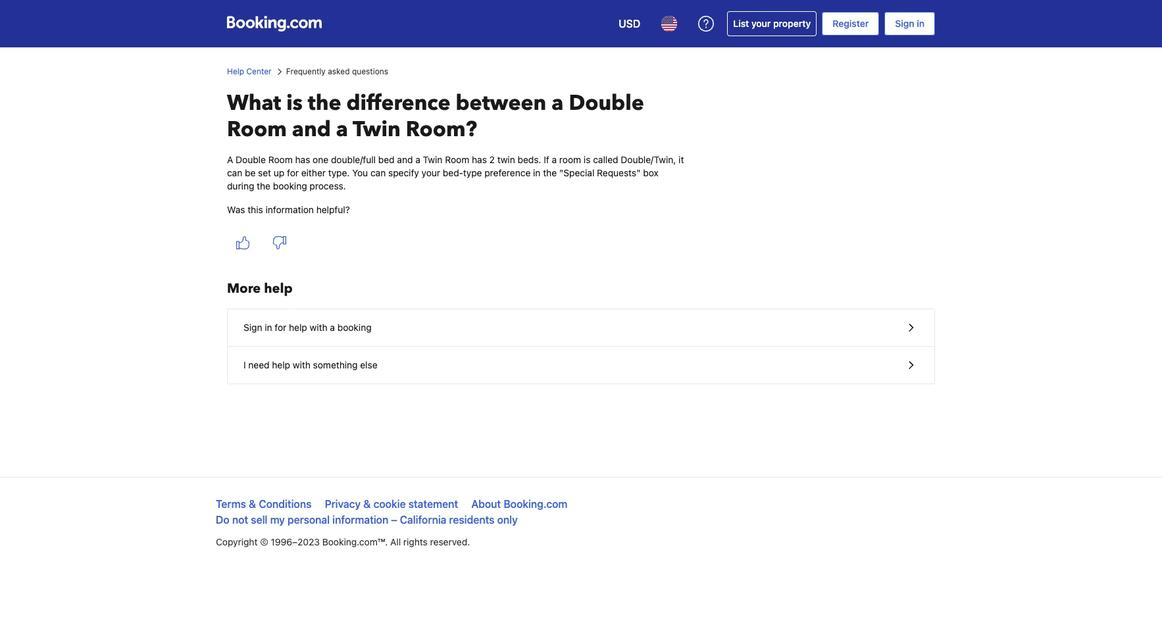 Task type: locate. For each thing, give the bounding box(es) containing it.
between
[[456, 89, 547, 118]]

the down "set"
[[257, 180, 271, 192]]

information
[[266, 204, 314, 215], [333, 514, 389, 526]]

help up i need help with something else
[[289, 322, 307, 333]]

can down a at the top
[[227, 167, 242, 178]]

booking.com
[[504, 498, 568, 510]]

about
[[472, 498, 501, 510]]

1 can from the left
[[227, 167, 242, 178]]

sign in for help with a booking link
[[228, 309, 935, 346]]

1 vertical spatial information
[[333, 514, 389, 526]]

0 horizontal spatial twin
[[353, 115, 401, 144]]

the inside what is the difference between a double room and a twin room?
[[308, 89, 341, 118]]

list
[[734, 18, 749, 29]]

more help
[[227, 280, 293, 298]]

a inside the sign in for help with a booking link
[[330, 322, 335, 333]]

1 horizontal spatial the
[[308, 89, 341, 118]]

0 vertical spatial sign
[[896, 18, 915, 29]]

2 vertical spatial help
[[272, 359, 290, 371]]

a up something at left bottom
[[330, 322, 335, 333]]

0 horizontal spatial &
[[249, 498, 256, 510]]

2 horizontal spatial in
[[917, 18, 925, 29]]

usd
[[619, 18, 641, 30]]

about booking.com do not sell my personal information – california residents only
[[216, 498, 568, 526]]

1 vertical spatial double
[[236, 154, 266, 165]]

0 vertical spatial is
[[287, 89, 303, 118]]

during
[[227, 180, 254, 192]]

1 vertical spatial the
[[543, 167, 557, 178]]

1 vertical spatial with
[[293, 359, 311, 371]]

set
[[258, 167, 271, 178]]

twin
[[498, 154, 515, 165]]

0 vertical spatial twin
[[353, 115, 401, 144]]

0 horizontal spatial information
[[266, 204, 314, 215]]

privacy & cookie statement link
[[325, 498, 458, 510]]

0 horizontal spatial your
[[422, 167, 441, 178]]

0 horizontal spatial double
[[236, 154, 266, 165]]

booking down up
[[273, 180, 307, 192]]

help center
[[227, 66, 272, 76]]

and up one
[[292, 115, 331, 144]]

1996–2023
[[271, 537, 320, 548]]

twin down room?
[[423, 154, 443, 165]]

& up sell
[[249, 498, 256, 510]]

double up be
[[236, 154, 266, 165]]

information right this
[[266, 204, 314, 215]]

0 horizontal spatial can
[[227, 167, 242, 178]]

help right more on the left
[[264, 280, 293, 298]]

0 horizontal spatial booking
[[273, 180, 307, 192]]

if
[[544, 154, 550, 165]]

what is the difference between a double room and a twin room?
[[227, 89, 644, 144]]

double/twin,
[[621, 154, 676, 165]]

1 vertical spatial is
[[584, 154, 591, 165]]

1 horizontal spatial for
[[287, 167, 299, 178]]

can down bed
[[371, 167, 386, 178]]

in inside a double room has one double/full bed and a twin room has 2 twin beds. if a room is called double/twin, it can be set up for either type. you can specify your bed-type preference in the "special requests" box during the booking process.
[[533, 167, 541, 178]]

sell
[[251, 514, 268, 526]]

help
[[264, 280, 293, 298], [289, 322, 307, 333], [272, 359, 290, 371]]

i need help with something else
[[244, 359, 378, 371]]

the down if
[[543, 167, 557, 178]]

1 vertical spatial in
[[533, 167, 541, 178]]

twin
[[353, 115, 401, 144], [423, 154, 443, 165]]

privacy
[[325, 498, 361, 510]]

& up the do not sell my personal information – california residents only link
[[364, 498, 371, 510]]

1 horizontal spatial twin
[[423, 154, 443, 165]]

1 horizontal spatial &
[[364, 498, 371, 510]]

property
[[774, 18, 811, 29]]

twin inside a double room has one double/full bed and a twin room has 2 twin beds. if a room is called double/twin, it can be set up for either type. you can specify your bed-type preference in the "special requests" box during the booking process.
[[423, 154, 443, 165]]

0 vertical spatial help
[[264, 280, 293, 298]]

double
[[569, 89, 644, 118], [236, 154, 266, 165]]

do not sell my personal information – california residents only link
[[216, 514, 518, 526]]

2 vertical spatial in
[[265, 322, 272, 333]]

cookie
[[374, 498, 406, 510]]

0 horizontal spatial sign
[[244, 322, 262, 333]]

1 vertical spatial twin
[[423, 154, 443, 165]]

is
[[287, 89, 303, 118], [584, 154, 591, 165]]

has
[[295, 154, 310, 165], [472, 154, 487, 165]]

sign up need at the left bottom of the page
[[244, 322, 262, 333]]

personal
[[288, 514, 330, 526]]

2
[[490, 154, 495, 165]]

in inside button
[[265, 322, 272, 333]]

0 vertical spatial the
[[308, 89, 341, 118]]

booking
[[273, 180, 307, 192], [338, 322, 372, 333]]

in
[[917, 18, 925, 29], [533, 167, 541, 178], [265, 322, 272, 333]]

specify
[[388, 167, 419, 178]]

1 vertical spatial booking
[[338, 322, 372, 333]]

has up either
[[295, 154, 310, 165]]

booking up else
[[338, 322, 372, 333]]

double up called
[[569, 89, 644, 118]]

room
[[560, 154, 581, 165]]

in for sign in
[[917, 18, 925, 29]]

i
[[244, 359, 246, 371]]

1 vertical spatial for
[[275, 322, 287, 333]]

1 horizontal spatial sign
[[896, 18, 915, 29]]

with up i need help with something else
[[310, 322, 328, 333]]

sign in
[[896, 18, 925, 29]]

is down frequently in the left of the page
[[287, 89, 303, 118]]

2 vertical spatial the
[[257, 180, 271, 192]]

with inside button
[[293, 359, 311, 371]]

a
[[552, 89, 564, 118], [336, 115, 348, 144], [416, 154, 421, 165], [552, 154, 557, 165], [330, 322, 335, 333]]

more
[[227, 280, 261, 298]]

what
[[227, 89, 281, 118]]

1 horizontal spatial booking
[[338, 322, 372, 333]]

with inside button
[[310, 322, 328, 333]]

usd button
[[611, 8, 649, 40]]

be
[[245, 167, 256, 178]]

1 has from the left
[[295, 154, 310, 165]]

0 horizontal spatial and
[[292, 115, 331, 144]]

twin up bed
[[353, 115, 401, 144]]

0 horizontal spatial for
[[275, 322, 287, 333]]

was this information helpful?
[[227, 204, 350, 215]]

process.
[[310, 180, 346, 192]]

0 horizontal spatial in
[[265, 322, 272, 333]]

with
[[310, 322, 328, 333], [293, 359, 311, 371]]

the
[[308, 89, 341, 118], [543, 167, 557, 178], [257, 180, 271, 192]]

1 vertical spatial help
[[289, 322, 307, 333]]

0 vertical spatial and
[[292, 115, 331, 144]]

bed
[[378, 154, 395, 165]]

is up "special
[[584, 154, 591, 165]]

for right up
[[287, 167, 299, 178]]

1 horizontal spatial and
[[397, 154, 413, 165]]

for
[[287, 167, 299, 178], [275, 322, 287, 333]]

in for sign in for help with a booking
[[265, 322, 272, 333]]

0 vertical spatial in
[[917, 18, 925, 29]]

helpful?
[[316, 204, 350, 215]]

has left the 2
[[472, 154, 487, 165]]

sign in link
[[885, 12, 936, 36]]

0 vertical spatial your
[[752, 18, 771, 29]]

sign
[[896, 18, 915, 29], [244, 322, 262, 333]]

a
[[227, 154, 233, 165]]

1 horizontal spatial in
[[533, 167, 541, 178]]

1 horizontal spatial double
[[569, 89, 644, 118]]

sign inside button
[[244, 322, 262, 333]]

0 vertical spatial information
[[266, 204, 314, 215]]

1 horizontal spatial is
[[584, 154, 591, 165]]

with left something at left bottom
[[293, 359, 311, 371]]

sign right register at the top of the page
[[896, 18, 915, 29]]

0 horizontal spatial is
[[287, 89, 303, 118]]

your right list
[[752, 18, 771, 29]]

not
[[232, 514, 248, 526]]

your left bed-
[[422, 167, 441, 178]]

1 horizontal spatial information
[[333, 514, 389, 526]]

0 vertical spatial with
[[310, 322, 328, 333]]

your
[[752, 18, 771, 29], [422, 167, 441, 178]]

can
[[227, 167, 242, 178], [371, 167, 386, 178]]

information up booking.com™.
[[333, 514, 389, 526]]

0 vertical spatial booking
[[273, 180, 307, 192]]

and inside what is the difference between a double room and a twin room?
[[292, 115, 331, 144]]

information inside about booking.com do not sell my personal information – california residents only
[[333, 514, 389, 526]]

the down the frequently asked questions
[[308, 89, 341, 118]]

help center button
[[227, 66, 272, 78]]

1 & from the left
[[249, 498, 256, 510]]

room
[[227, 115, 287, 144], [268, 154, 293, 165], [445, 154, 470, 165]]

help right need at the left bottom of the page
[[272, 359, 290, 371]]

asked
[[328, 66, 350, 76]]

1 vertical spatial your
[[422, 167, 441, 178]]

frequently
[[286, 66, 326, 76]]

type.
[[328, 167, 350, 178]]

room up a at the top
[[227, 115, 287, 144]]

1 horizontal spatial has
[[472, 154, 487, 165]]

1 vertical spatial sign
[[244, 322, 262, 333]]

1 vertical spatial and
[[397, 154, 413, 165]]

0 vertical spatial for
[[287, 167, 299, 178]]

and up specify
[[397, 154, 413, 165]]

0 horizontal spatial has
[[295, 154, 310, 165]]

room?
[[406, 115, 477, 144]]

and
[[292, 115, 331, 144], [397, 154, 413, 165]]

copyright
[[216, 537, 258, 548]]

list your property link
[[728, 11, 817, 36]]

0 vertical spatial double
[[569, 89, 644, 118]]

2 & from the left
[[364, 498, 371, 510]]

only
[[497, 514, 518, 526]]

help inside button
[[289, 322, 307, 333]]

"special
[[560, 167, 595, 178]]

1 horizontal spatial can
[[371, 167, 386, 178]]

for down 'more help'
[[275, 322, 287, 333]]

is inside a double room has one double/full bed and a twin room has 2 twin beds. if a room is called double/twin, it can be set up for either type. you can specify your bed-type preference in the "special requests" box during the booking process.
[[584, 154, 591, 165]]



Task type: vqa. For each thing, say whether or not it's contained in the screenshot.
/
no



Task type: describe. For each thing, give the bounding box(es) containing it.
terms
[[216, 498, 246, 510]]

2 can from the left
[[371, 167, 386, 178]]

your inside a double room has one double/full bed and a twin room has 2 twin beds. if a room is called double/twin, it can be set up for either type. you can specify your bed-type preference in the "special requests" box during the booking process.
[[422, 167, 441, 178]]

frequently asked questions
[[286, 66, 388, 76]]

requests"
[[597, 167, 641, 178]]

sign for sign in
[[896, 18, 915, 29]]

–
[[391, 514, 397, 526]]

is inside what is the difference between a double room and a twin room?
[[287, 89, 303, 118]]

residents
[[449, 514, 495, 526]]

double inside a double room has one double/full bed and a twin room has 2 twin beds. if a room is called double/twin, it can be set up for either type. you can specify your bed-type preference in the "special requests" box during the booking process.
[[236, 154, 266, 165]]

room up up
[[268, 154, 293, 165]]

register link
[[823, 12, 880, 36]]

and inside a double room has one double/full bed and a twin room has 2 twin beds. if a room is called double/twin, it can be set up for either type. you can specify your bed-type preference in the "special requests" box during the booking process.
[[397, 154, 413, 165]]

a right if
[[552, 154, 557, 165]]

& for privacy
[[364, 498, 371, 510]]

reserved.
[[430, 537, 470, 548]]

california
[[400, 514, 447, 526]]

bed-
[[443, 167, 463, 178]]

double inside what is the difference between a double room and a twin room?
[[569, 89, 644, 118]]

else
[[360, 359, 378, 371]]

sign for sign in for help with a booking
[[244, 322, 262, 333]]

preference
[[485, 167, 531, 178]]

box
[[644, 167, 659, 178]]

one
[[313, 154, 329, 165]]

2 has from the left
[[472, 154, 487, 165]]

room inside what is the difference between a double room and a twin room?
[[227, 115, 287, 144]]

room up bed-
[[445, 154, 470, 165]]

my
[[270, 514, 285, 526]]

beds.
[[518, 154, 542, 165]]

a up double/full
[[336, 115, 348, 144]]

for inside a double room has one double/full bed and a twin room has 2 twin beds. if a room is called double/twin, it can be set up for either type. you can specify your bed-type preference in the "special requests" box during the booking process.
[[287, 167, 299, 178]]

a up specify
[[416, 154, 421, 165]]

help inside button
[[272, 359, 290, 371]]

for inside the sign in for help with a booking link
[[275, 322, 287, 333]]

terms & conditions link
[[216, 498, 312, 510]]

do
[[216, 514, 230, 526]]

double/full
[[331, 154, 376, 165]]

this
[[248, 204, 263, 215]]

help
[[227, 66, 244, 76]]

copyright © 1996–2023 booking.com™. all rights reserved.
[[216, 537, 470, 548]]

& for terms
[[249, 498, 256, 510]]

conditions
[[259, 498, 312, 510]]

all
[[390, 537, 401, 548]]

1 horizontal spatial your
[[752, 18, 771, 29]]

sign in for help with a booking
[[244, 322, 372, 333]]

booking inside button
[[338, 322, 372, 333]]

2 horizontal spatial the
[[543, 167, 557, 178]]

i need help with something else button
[[228, 347, 935, 384]]

booking.com online hotel reservations image
[[227, 16, 322, 32]]

a double room has one double/full bed and a twin room has 2 twin beds. if a room is called double/twin, it can be set up for either type. you can specify your bed-type preference in the "special requests" box during the booking process.
[[227, 154, 684, 192]]

booking.com™.
[[322, 537, 388, 548]]

difference
[[347, 89, 451, 118]]

either
[[301, 167, 326, 178]]

sign in for help with a booking button
[[228, 309, 935, 347]]

privacy & cookie statement
[[325, 498, 458, 510]]

0 horizontal spatial the
[[257, 180, 271, 192]]

booking inside a double room has one double/full bed and a twin room has 2 twin beds. if a room is called double/twin, it can be set up for either type. you can specify your bed-type preference in the "special requests" box during the booking process.
[[273, 180, 307, 192]]

register
[[833, 18, 869, 29]]

statement
[[409, 498, 458, 510]]

twin inside what is the difference between a double room and a twin room?
[[353, 115, 401, 144]]

list your property
[[734, 18, 811, 29]]

a right between
[[552, 89, 564, 118]]

need
[[248, 359, 270, 371]]

rights
[[404, 537, 428, 548]]

terms & conditions
[[216, 498, 312, 510]]

©
[[260, 537, 268, 548]]

you
[[352, 167, 368, 178]]

questions
[[352, 66, 388, 76]]

about booking.com link
[[472, 498, 568, 510]]

called
[[593, 154, 619, 165]]

something
[[313, 359, 358, 371]]

it
[[679, 154, 684, 165]]

was
[[227, 204, 245, 215]]

center
[[247, 66, 272, 76]]

up
[[274, 167, 285, 178]]

type
[[463, 167, 482, 178]]



